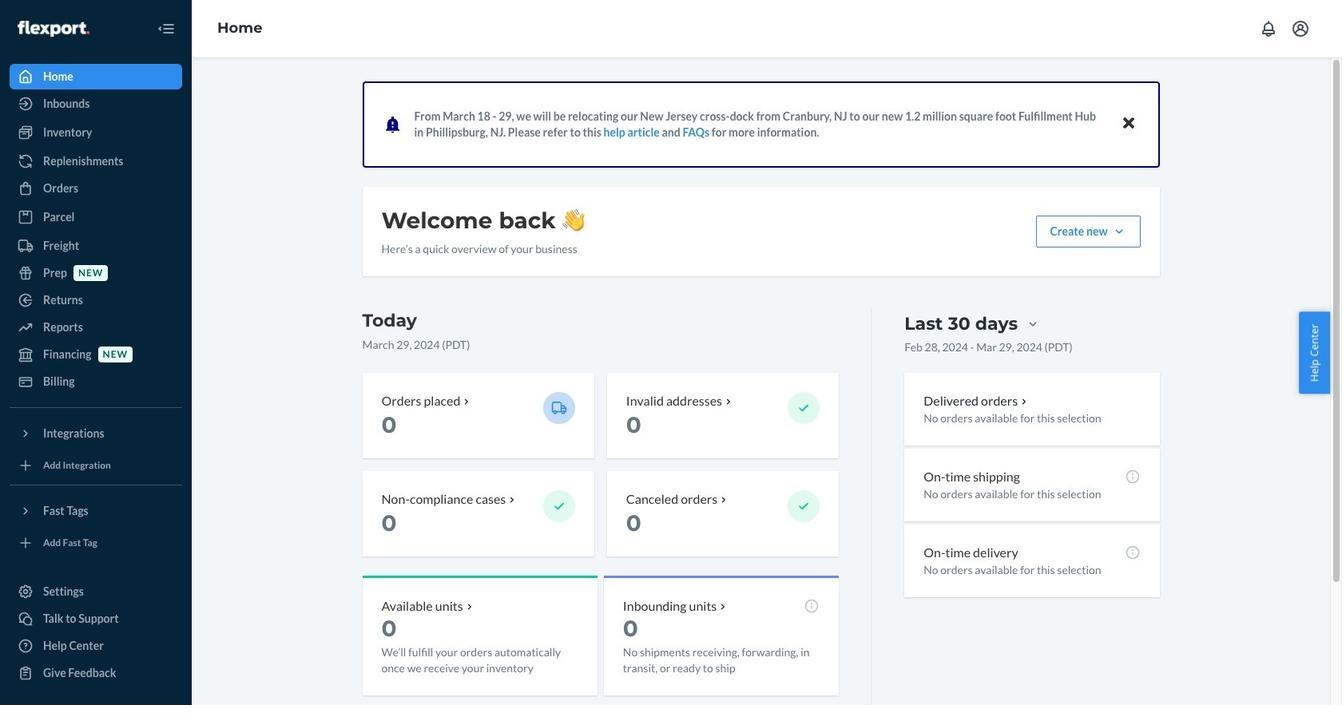 Task type: locate. For each thing, give the bounding box(es) containing it.
open notifications image
[[1260, 19, 1279, 38]]

close image
[[1123, 114, 1135, 133]]

open account menu image
[[1292, 19, 1311, 38]]



Task type: vqa. For each thing, say whether or not it's contained in the screenshot.
Open account menu icon
yes



Task type: describe. For each thing, give the bounding box(es) containing it.
hand-wave emoji image
[[563, 209, 585, 232]]

close navigation image
[[157, 19, 176, 38]]

flexport logo image
[[18, 21, 89, 37]]



